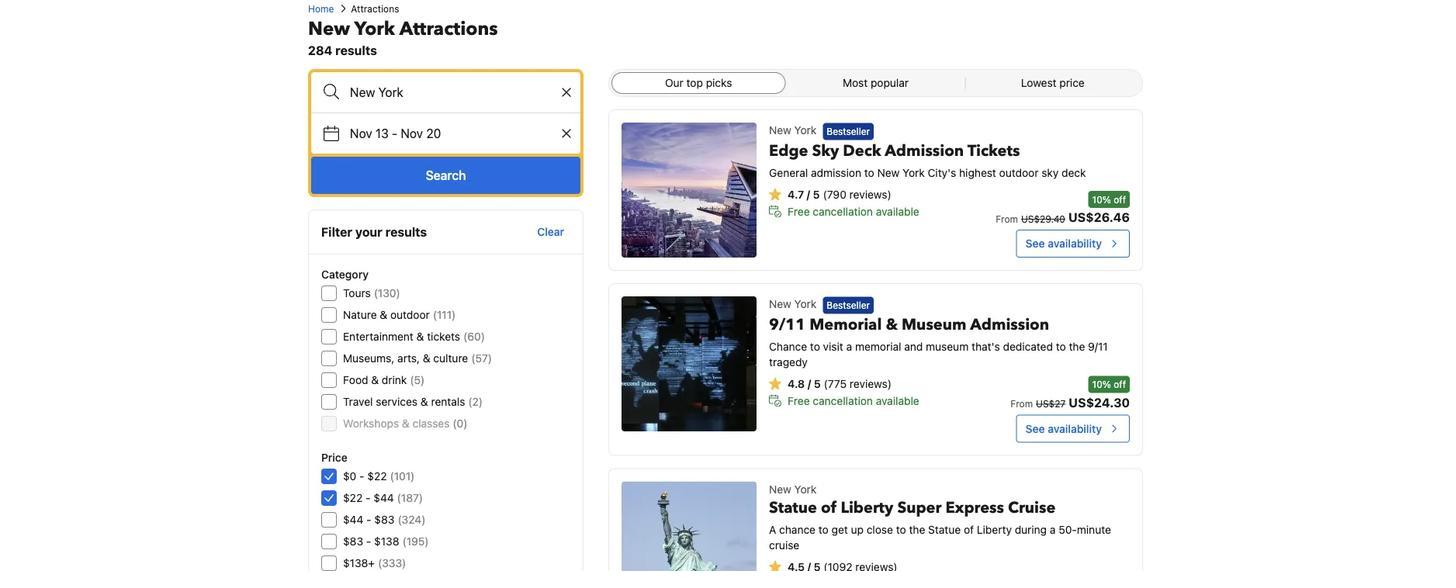 Task type: locate. For each thing, give the bounding box(es) containing it.
0 vertical spatial liberty
[[841, 497, 894, 518]]

cruise
[[1008, 497, 1056, 518]]

new
[[308, 16, 350, 42], [769, 124, 792, 137], [878, 166, 900, 179], [769, 298, 792, 311], [769, 483, 792, 496]]

price
[[1060, 76, 1085, 89]]

$138
[[374, 535, 399, 548]]

1 vertical spatial attractions
[[400, 16, 498, 42]]

0 horizontal spatial $83
[[343, 535, 363, 548]]

1 available from the top
[[876, 205, 920, 218]]

the inside 9/11 memorial & museum admission chance to visit a memorial and museum that's dedicated to the 9/11 tragedy
[[1069, 340, 1086, 353]]

liberty up the up
[[841, 497, 894, 518]]

2 off from the top
[[1114, 379, 1126, 390]]

food & drink (5)
[[343, 374, 425, 387]]

0 vertical spatial cancellation
[[813, 205, 873, 218]]

- for $44
[[366, 492, 371, 505]]

reviews) for deck
[[850, 188, 892, 201]]

to left visit
[[810, 340, 820, 353]]

see availability for tickets
[[1026, 237, 1102, 250]]

2 new york from the top
[[769, 298, 817, 311]]

1 vertical spatial free cancellation available
[[788, 394, 920, 407]]

of down "express"
[[964, 523, 974, 536]]

attractions up new york attractions 284 results
[[351, 3, 399, 14]]

outdoor left sky
[[1000, 166, 1039, 179]]

available down and
[[876, 394, 920, 407]]

/ right 4.8
[[808, 377, 811, 390]]

0 vertical spatial available
[[876, 205, 920, 218]]

from left us$27
[[1011, 398, 1033, 409]]

$83
[[374, 514, 395, 526], [343, 535, 363, 548]]

4.8
[[788, 377, 805, 390]]

0 vertical spatial see
[[1026, 237, 1045, 250]]

travel
[[343, 396, 373, 408]]

1 vertical spatial new york
[[769, 298, 817, 311]]

availability down the from us$27 us$24.30
[[1048, 422, 1102, 435]]

off for 9/11 memorial & museum admission
[[1114, 379, 1126, 390]]

see down us$29.40
[[1026, 237, 1045, 250]]

a inside new york statue of liberty super express cruise a chance to get up close to the statue of liberty during a 50-minute cruise
[[1050, 523, 1056, 536]]

rentals
[[431, 396, 465, 408]]

cancellation down 4.8 / 5 (775 reviews)
[[813, 394, 873, 407]]

reviews) right (790
[[850, 188, 892, 201]]

2 see from the top
[[1026, 422, 1045, 435]]

new york up chance
[[769, 298, 817, 311]]

1 vertical spatial see availability
[[1026, 422, 1102, 435]]

&
[[380, 309, 388, 321], [886, 314, 898, 335], [417, 330, 424, 343], [423, 352, 431, 365], [371, 374, 379, 387], [421, 396, 428, 408], [402, 417, 410, 430]]

free cancellation available
[[788, 205, 920, 218], [788, 394, 920, 407]]

the right dedicated
[[1069, 340, 1086, 353]]

1 vertical spatial off
[[1114, 379, 1126, 390]]

statue down "super"
[[929, 523, 961, 536]]

(111)
[[433, 309, 456, 321]]

1 vertical spatial liberty
[[977, 523, 1012, 536]]

available
[[876, 205, 920, 218], [876, 394, 920, 407]]

1 new york from the top
[[769, 124, 817, 137]]

results inside new york attractions 284 results
[[336, 43, 377, 58]]

0 vertical spatial /
[[807, 188, 811, 201]]

1 vertical spatial 5
[[814, 377, 821, 390]]

1 vertical spatial a
[[1050, 523, 1056, 536]]

to down deck
[[865, 166, 875, 179]]

results
[[336, 43, 377, 58], [386, 225, 427, 239]]

0 horizontal spatial 9/11
[[769, 314, 806, 335]]

attractions up 'where are you going?' "search field"
[[400, 16, 498, 42]]

50-
[[1059, 523, 1077, 536]]

1 vertical spatial see
[[1026, 422, 1045, 435]]

& up memorial
[[886, 314, 898, 335]]

2 free from the top
[[788, 394, 810, 407]]

0 horizontal spatial nov
[[350, 126, 372, 141]]

1 vertical spatial from
[[1011, 398, 1033, 409]]

1 10% from the top
[[1093, 194, 1112, 205]]

0 vertical spatial new york
[[769, 124, 817, 137]]

1 vertical spatial 10% off
[[1093, 379, 1126, 390]]

1 cancellation from the top
[[813, 205, 873, 218]]

free cancellation available down "4.7 / 5 (790 reviews)"
[[788, 205, 920, 218]]

10% for tickets
[[1093, 194, 1112, 205]]

admission
[[811, 166, 862, 179]]

& up classes
[[421, 396, 428, 408]]

(5)
[[410, 374, 425, 387]]

0 vertical spatial $22
[[367, 470, 387, 483]]

1 vertical spatial results
[[386, 225, 427, 239]]

0 horizontal spatial of
[[821, 497, 837, 518]]

0 vertical spatial of
[[821, 497, 837, 518]]

1 vertical spatial /
[[808, 377, 811, 390]]

0 vertical spatial bestseller
[[827, 126, 870, 137]]

- left $138
[[366, 535, 371, 548]]

$138+ (333)
[[343, 557, 406, 570]]

from inside the from us$27 us$24.30
[[1011, 398, 1033, 409]]

to
[[865, 166, 875, 179], [810, 340, 820, 353], [1056, 340, 1066, 353], [819, 523, 829, 536], [896, 523, 906, 536]]

$83 up $83 - $138 (195)
[[374, 514, 395, 526]]

0 vertical spatial 10%
[[1093, 194, 1112, 205]]

1 horizontal spatial a
[[1050, 523, 1056, 536]]

0 vertical spatial reviews)
[[850, 188, 892, 201]]

reviews) right (775
[[850, 377, 892, 390]]

1 vertical spatial outdoor
[[390, 309, 430, 321]]

free down 4.8
[[788, 394, 810, 407]]

0 vertical spatial 5
[[813, 188, 820, 201]]

$44 down $22 - $44 (187)
[[343, 514, 364, 526]]

2 available from the top
[[876, 394, 920, 407]]

new down deck
[[878, 166, 900, 179]]

of up get
[[821, 497, 837, 518]]

us$29.40
[[1022, 213, 1066, 224]]

5 left (790
[[813, 188, 820, 201]]

- down $22 - $44 (187)
[[367, 514, 372, 526]]

1 horizontal spatial results
[[386, 225, 427, 239]]

- for $83
[[367, 514, 372, 526]]

free for edge
[[788, 205, 810, 218]]

0 horizontal spatial results
[[336, 43, 377, 58]]

food
[[343, 374, 368, 387]]

1 vertical spatial available
[[876, 394, 920, 407]]

1 off from the top
[[1114, 194, 1126, 205]]

results right "284"
[[336, 43, 377, 58]]

bestseller
[[827, 126, 870, 137], [827, 300, 870, 311]]

/ for memorial
[[808, 377, 811, 390]]

1 horizontal spatial statue
[[929, 523, 961, 536]]

see availability down the from us$27 us$24.30
[[1026, 422, 1102, 435]]

1 horizontal spatial nov
[[401, 126, 423, 141]]

1 horizontal spatial outdoor
[[1000, 166, 1039, 179]]

edge
[[769, 140, 808, 161]]

10% off for admission
[[1093, 379, 1126, 390]]

1 reviews) from the top
[[850, 188, 892, 201]]

new york
[[769, 124, 817, 137], [769, 298, 817, 311]]

nov left 20
[[401, 126, 423, 141]]

- down the $0 - $22 (101)
[[366, 492, 371, 505]]

0 horizontal spatial outdoor
[[390, 309, 430, 321]]

$22 up $22 - $44 (187)
[[367, 470, 387, 483]]

museums, arts, & culture (57)
[[343, 352, 492, 365]]

$44 - $83 (324)
[[343, 514, 426, 526]]

(130)
[[374, 287, 400, 300]]

new down home
[[308, 16, 350, 42]]

new york up edge
[[769, 124, 817, 137]]

edge sky deck admission tickets image
[[622, 123, 757, 258]]

0 vertical spatial a
[[847, 340, 853, 353]]

free
[[788, 205, 810, 218], [788, 394, 810, 407]]

1 horizontal spatial of
[[964, 523, 974, 536]]

10% up us$26.46
[[1093, 194, 1112, 205]]

cancellation down "4.7 / 5 (790 reviews)"
[[813, 205, 873, 218]]

liberty down "express"
[[977, 523, 1012, 536]]

us$27
[[1036, 398, 1066, 409]]

4.7 / 5 (790 reviews)
[[788, 188, 892, 201]]

free down 4.7
[[788, 205, 810, 218]]

1 vertical spatial reviews)
[[850, 377, 892, 390]]

bestseller up deck
[[827, 126, 870, 137]]

1 vertical spatial admission
[[970, 314, 1050, 335]]

see down us$27
[[1026, 422, 1045, 435]]

0 vertical spatial see availability
[[1026, 237, 1102, 250]]

1 horizontal spatial the
[[1069, 340, 1086, 353]]

0 vertical spatial the
[[1069, 340, 1086, 353]]

0 horizontal spatial a
[[847, 340, 853, 353]]

0 horizontal spatial statue
[[769, 497, 817, 518]]

1 availability from the top
[[1048, 237, 1102, 250]]

1 see availability from the top
[[1026, 237, 1102, 250]]

statue
[[769, 497, 817, 518], [929, 523, 961, 536]]

2 see availability from the top
[[1026, 422, 1102, 435]]

from for admission
[[1011, 398, 1033, 409]]

new inside edge sky deck admission tickets general admission to new york city's highest outdoor sky deck
[[878, 166, 900, 179]]

a left 50-
[[1050, 523, 1056, 536]]

$83 up $138+
[[343, 535, 363, 548]]

dedicated
[[1003, 340, 1053, 353]]

/ for sky
[[807, 188, 811, 201]]

entertainment & tickets (60)
[[343, 330, 485, 343]]

10% off up us$26.46
[[1093, 194, 1126, 205]]

lowest price
[[1022, 76, 1085, 89]]

1 see from the top
[[1026, 237, 1045, 250]]

bestseller for sky
[[827, 126, 870, 137]]

0 vertical spatial free
[[788, 205, 810, 218]]

-
[[392, 126, 398, 141], [360, 470, 365, 483], [366, 492, 371, 505], [367, 514, 372, 526], [366, 535, 371, 548]]

of
[[821, 497, 837, 518], [964, 523, 974, 536]]

from left us$29.40
[[996, 213, 1018, 224]]

1 horizontal spatial admission
[[970, 314, 1050, 335]]

see for edge sky deck admission tickets
[[1026, 237, 1045, 250]]

available for admission
[[876, 205, 920, 218]]

$22
[[367, 470, 387, 483], [343, 492, 363, 505]]

1 horizontal spatial 9/11
[[1088, 340, 1108, 353]]

& inside 9/11 memorial & museum admission chance to visit a memorial and museum that's dedicated to the 9/11 tragedy
[[886, 314, 898, 335]]

1 vertical spatial $83
[[343, 535, 363, 548]]

1 nov from the left
[[350, 126, 372, 141]]

10% up "us$24.30"
[[1093, 379, 1112, 390]]

outdoor up entertainment & tickets (60)
[[390, 309, 430, 321]]

- right $0 at the bottom of the page
[[360, 470, 365, 483]]

a right visit
[[847, 340, 853, 353]]

0 horizontal spatial the
[[909, 523, 926, 536]]

from
[[996, 213, 1018, 224], [1011, 398, 1033, 409]]

chance
[[780, 523, 816, 536]]

york inside new york attractions 284 results
[[354, 16, 395, 42]]

admission up dedicated
[[970, 314, 1050, 335]]

1 horizontal spatial $44
[[374, 492, 394, 505]]

1 horizontal spatial $83
[[374, 514, 395, 526]]

0 vertical spatial 9/11
[[769, 314, 806, 335]]

0 vertical spatial results
[[336, 43, 377, 58]]

lowest
[[1022, 76, 1057, 89]]

0 vertical spatial free cancellation available
[[788, 205, 920, 218]]

2 10% off from the top
[[1093, 379, 1126, 390]]

(324)
[[398, 514, 426, 526]]

the down "super"
[[909, 523, 926, 536]]

statue up chance
[[769, 497, 817, 518]]

2 10% from the top
[[1093, 379, 1112, 390]]

results right your
[[386, 225, 427, 239]]

to left get
[[819, 523, 829, 536]]

0 vertical spatial off
[[1114, 194, 1126, 205]]

travel services & rentals (2)
[[343, 396, 483, 408]]

bestseller up memorial
[[827, 300, 870, 311]]

(333)
[[378, 557, 406, 570]]

1 free cancellation available from the top
[[788, 205, 920, 218]]

0 horizontal spatial $22
[[343, 492, 363, 505]]

- for $22
[[360, 470, 365, 483]]

tours
[[343, 287, 371, 300]]

classes
[[413, 417, 450, 430]]

- for $138
[[366, 535, 371, 548]]

$44 up $44 - $83 (324)
[[374, 492, 394, 505]]

& down travel services & rentals (2)
[[402, 417, 410, 430]]

outdoor inside edge sky deck admission tickets general admission to new york city's highest outdoor sky deck
[[1000, 166, 1039, 179]]

0 horizontal spatial admission
[[885, 140, 964, 161]]

see availability down from us$29.40 us$26.46
[[1026, 237, 1102, 250]]

off up us$26.46
[[1114, 194, 1126, 205]]

memorial
[[810, 314, 882, 335]]

search
[[426, 168, 466, 183]]

see availability
[[1026, 237, 1102, 250], [1026, 422, 1102, 435]]

5 left (775
[[814, 377, 821, 390]]

see availability for admission
[[1026, 422, 1102, 435]]

0 vertical spatial 10% off
[[1093, 194, 1126, 205]]

9/11 up chance
[[769, 314, 806, 335]]

availability
[[1048, 237, 1102, 250], [1048, 422, 1102, 435]]

1 vertical spatial bestseller
[[827, 300, 870, 311]]

/
[[807, 188, 811, 201], [808, 377, 811, 390]]

2 nov from the left
[[401, 126, 423, 141]]

free for 9/11
[[788, 394, 810, 407]]

the inside new york statue of liberty super express cruise a chance to get up close to the statue of liberty during a 50-minute cruise
[[909, 523, 926, 536]]

our top picks
[[665, 76, 732, 89]]

0 vertical spatial $44
[[374, 492, 394, 505]]

new up edge
[[769, 124, 792, 137]]

10% off up "us$24.30"
[[1093, 379, 1126, 390]]

1 horizontal spatial liberty
[[977, 523, 1012, 536]]

1 vertical spatial cancellation
[[813, 394, 873, 407]]

2 availability from the top
[[1048, 422, 1102, 435]]

liberty
[[841, 497, 894, 518], [977, 523, 1012, 536]]

from inside from us$29.40 us$26.46
[[996, 213, 1018, 224]]

1 10% off from the top
[[1093, 194, 1126, 205]]

2 bestseller from the top
[[827, 300, 870, 311]]

1 vertical spatial availability
[[1048, 422, 1102, 435]]

attractions inside new york attractions 284 results
[[400, 16, 498, 42]]

admission
[[885, 140, 964, 161], [970, 314, 1050, 335]]

availability down from us$29.40 us$26.46
[[1048, 237, 1102, 250]]

bestseller for memorial
[[827, 300, 870, 311]]

available down edge sky deck admission tickets general admission to new york city's highest outdoor sky deck at top
[[876, 205, 920, 218]]

admission up city's
[[885, 140, 964, 161]]

/ right 4.7
[[807, 188, 811, 201]]

1 vertical spatial free
[[788, 394, 810, 407]]

1 vertical spatial the
[[909, 523, 926, 536]]

& up 'museums, arts, & culture (57)'
[[417, 330, 424, 343]]

edge sky deck admission tickets general admission to new york city's highest outdoor sky deck
[[769, 140, 1086, 179]]

york
[[354, 16, 395, 42], [795, 124, 817, 137], [903, 166, 925, 179], [795, 298, 817, 311], [795, 483, 817, 496]]

york inside new york statue of liberty super express cruise a chance to get up close to the statue of liberty during a 50-minute cruise
[[795, 483, 817, 496]]

1 vertical spatial 10%
[[1093, 379, 1112, 390]]

museum
[[926, 340, 969, 353]]

1 vertical spatial $44
[[343, 514, 364, 526]]

chance
[[769, 340, 807, 353]]

2 free cancellation available from the top
[[788, 394, 920, 407]]

1 bestseller from the top
[[827, 126, 870, 137]]

0 vertical spatial availability
[[1048, 237, 1102, 250]]

attractions
[[351, 3, 399, 14], [400, 16, 498, 42]]

9/11 up "us$24.30"
[[1088, 340, 1108, 353]]

2 reviews) from the top
[[850, 377, 892, 390]]

free cancellation available down 4.8 / 5 (775 reviews)
[[788, 394, 920, 407]]

0 vertical spatial outdoor
[[1000, 166, 1039, 179]]

the for liberty
[[909, 523, 926, 536]]

new york for edge
[[769, 124, 817, 137]]

sky
[[812, 140, 839, 161]]

$22 down $0 at the bottom of the page
[[343, 492, 363, 505]]

new up a
[[769, 483, 792, 496]]

picks
[[706, 76, 732, 89]]

home
[[308, 3, 334, 14]]

filter
[[321, 225, 353, 239]]

0 vertical spatial admission
[[885, 140, 964, 161]]

- right 13
[[392, 126, 398, 141]]

0 vertical spatial from
[[996, 213, 1018, 224]]

highest
[[960, 166, 997, 179]]

2 cancellation from the top
[[813, 394, 873, 407]]

nov left 13
[[350, 126, 372, 141]]

off up "us$24.30"
[[1114, 379, 1126, 390]]

1 free from the top
[[788, 205, 810, 218]]

price
[[321, 451, 348, 464]]

entertainment
[[343, 330, 414, 343]]

from us$29.40 us$26.46
[[996, 210, 1130, 225]]

$44
[[374, 492, 394, 505], [343, 514, 364, 526]]

availability for 9/11 memorial & museum admission
[[1048, 422, 1102, 435]]



Task type: vqa. For each thing, say whether or not it's contained in the screenshot.
leftmost City
no



Task type: describe. For each thing, give the bounding box(es) containing it.
home link
[[308, 2, 334, 16]]

to right close at the bottom of the page
[[896, 523, 906, 536]]

$0
[[343, 470, 357, 483]]

1 vertical spatial 9/11
[[1088, 340, 1108, 353]]

services
[[376, 396, 418, 408]]

cancellation for memorial
[[813, 394, 873, 407]]

york inside edge sky deck admission tickets general admission to new york city's highest outdoor sky deck
[[903, 166, 925, 179]]

us$24.30
[[1069, 395, 1130, 410]]

see for 9/11 memorial & museum admission
[[1026, 422, 1045, 435]]

workshops & classes (0)
[[343, 417, 468, 430]]

new inside new york attractions 284 results
[[308, 16, 350, 42]]

sky
[[1042, 166, 1059, 179]]

$22 - $44 (187)
[[343, 492, 423, 505]]

nature & outdoor (111)
[[343, 309, 456, 321]]

new inside new york statue of liberty super express cruise a chance to get up close to the statue of liberty during a 50-minute cruise
[[769, 483, 792, 496]]

admission inside edge sky deck admission tickets general admission to new york city's highest outdoor sky deck
[[885, 140, 964, 161]]

(57)
[[471, 352, 492, 365]]

5 for sky
[[813, 188, 820, 201]]

up
[[851, 523, 864, 536]]

nature
[[343, 309, 377, 321]]

statue of liberty super express cruise image
[[622, 482, 757, 571]]

$0 - $22 (101)
[[343, 470, 415, 483]]

4.7
[[788, 188, 804, 201]]

that's
[[972, 340, 1000, 353]]

deck
[[843, 140, 882, 161]]

reviews) for &
[[850, 377, 892, 390]]

from for tickets
[[996, 213, 1018, 224]]

close
[[867, 523, 893, 536]]

1 vertical spatial of
[[964, 523, 974, 536]]

general
[[769, 166, 808, 179]]

tickets
[[968, 140, 1020, 161]]

tours (130)
[[343, 287, 400, 300]]

0 vertical spatial $83
[[374, 514, 395, 526]]

top
[[687, 76, 703, 89]]

available for museum
[[876, 394, 920, 407]]

to right dedicated
[[1056, 340, 1066, 353]]

0 vertical spatial statue
[[769, 497, 817, 518]]

(60)
[[464, 330, 485, 343]]

search button
[[311, 157, 581, 194]]

express
[[946, 497, 1005, 518]]

(790
[[823, 188, 847, 201]]

city's
[[928, 166, 957, 179]]

(187)
[[397, 492, 423, 505]]

$83 - $138 (195)
[[343, 535, 429, 548]]

filter your results
[[321, 225, 427, 239]]

museums,
[[343, 352, 395, 365]]

10% for admission
[[1093, 379, 1112, 390]]

(2)
[[468, 396, 483, 408]]

most
[[843, 76, 868, 89]]

most popular
[[843, 76, 909, 89]]

arts,
[[398, 352, 420, 365]]

9/11 memorial & museum admission image
[[622, 297, 757, 432]]

us$26.46
[[1069, 210, 1130, 225]]

memorial
[[855, 340, 902, 353]]

0 horizontal spatial $44
[[343, 514, 364, 526]]

(195)
[[403, 535, 429, 548]]

& down (130)
[[380, 309, 388, 321]]

nov 13 - nov 20
[[350, 126, 441, 141]]

new york for 9/11
[[769, 298, 817, 311]]

13
[[376, 126, 389, 141]]

4.8 / 5 (775 reviews)
[[788, 377, 892, 390]]

culture
[[433, 352, 468, 365]]

to inside edge sky deck admission tickets general admission to new york city's highest outdoor sky deck
[[865, 166, 875, 179]]

1 vertical spatial statue
[[929, 523, 961, 536]]

your
[[355, 225, 383, 239]]

museum
[[902, 314, 967, 335]]

availability for edge sky deck admission tickets
[[1048, 237, 1102, 250]]

visit
[[823, 340, 844, 353]]

284
[[308, 43, 333, 58]]

cruise
[[769, 539, 800, 551]]

& left drink
[[371, 374, 379, 387]]

clear
[[537, 226, 564, 238]]

20
[[426, 126, 441, 141]]

tragedy
[[769, 355, 808, 368]]

5 for memorial
[[814, 377, 821, 390]]

new up chance
[[769, 298, 792, 311]]

super
[[898, 497, 942, 518]]

0 vertical spatial attractions
[[351, 3, 399, 14]]

(0)
[[453, 417, 468, 430]]

1 horizontal spatial $22
[[367, 470, 387, 483]]

(101)
[[390, 470, 415, 483]]

Where are you going? search field
[[311, 72, 581, 113]]

10% off for tickets
[[1093, 194, 1126, 205]]

clear button
[[531, 218, 571, 246]]

during
[[1015, 523, 1047, 536]]

tickets
[[427, 330, 460, 343]]

9/11 memorial & museum admission chance to visit a memorial and museum that's dedicated to the 9/11 tragedy
[[769, 314, 1108, 368]]

a inside 9/11 memorial & museum admission chance to visit a memorial and museum that's dedicated to the 9/11 tragedy
[[847, 340, 853, 353]]

free cancellation available for memorial
[[788, 394, 920, 407]]

new york attractions 284 results
[[308, 16, 498, 58]]

free cancellation available for sky
[[788, 205, 920, 218]]

the for admission
[[1069, 340, 1086, 353]]

a
[[769, 523, 777, 536]]

1 vertical spatial $22
[[343, 492, 363, 505]]

off for edge sky deck admission tickets
[[1114, 194, 1126, 205]]

cancellation for sky
[[813, 205, 873, 218]]

category
[[321, 268, 369, 281]]

$138+
[[343, 557, 375, 570]]

new york statue of liberty super express cruise a chance to get up close to the statue of liberty during a 50-minute cruise
[[769, 483, 1112, 551]]

admission inside 9/11 memorial & museum admission chance to visit a memorial and museum that's dedicated to the 9/11 tragedy
[[970, 314, 1050, 335]]

popular
[[871, 76, 909, 89]]

from us$27 us$24.30
[[1011, 395, 1130, 410]]

get
[[832, 523, 848, 536]]

and
[[905, 340, 923, 353]]

deck
[[1062, 166, 1086, 179]]

& right arts,
[[423, 352, 431, 365]]

0 horizontal spatial liberty
[[841, 497, 894, 518]]

our
[[665, 76, 684, 89]]

workshops
[[343, 417, 399, 430]]



